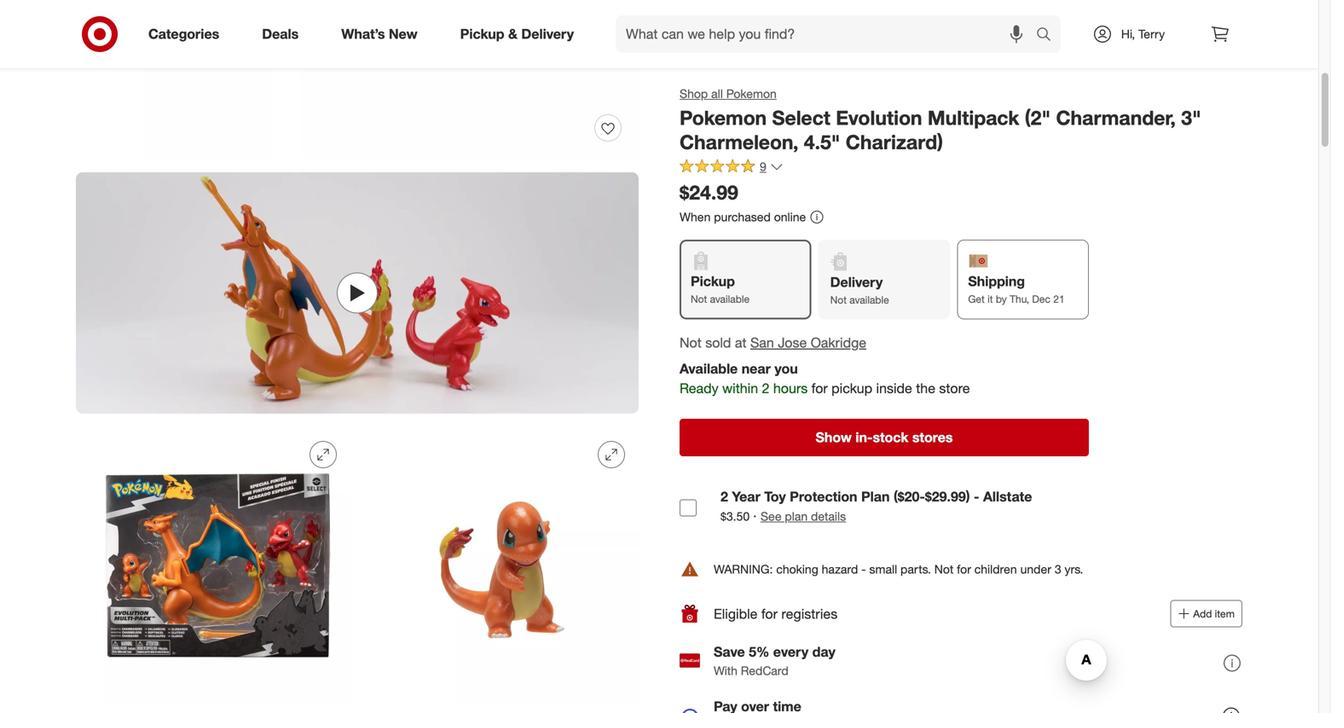 Task type: locate. For each thing, give the bounding box(es) containing it.
0 vertical spatial pickup
[[460, 26, 505, 42]]

small
[[870, 562, 898, 577]]

add item
[[1194, 608, 1235, 620]]

None checkbox
[[680, 499, 697, 516]]

not left the sold
[[680, 334, 702, 351]]

eligible for registries
[[714, 606, 838, 622]]

2 down near
[[762, 380, 770, 397]]

1 vertical spatial pickup
[[691, 273, 735, 290]]

within
[[723, 380, 758, 397]]

2 year toy protection plan ($20-$29.99) - allstate $3.50 · see plan details
[[721, 488, 1033, 524]]

at
[[735, 334, 747, 351]]

·
[[753, 508, 757, 524]]

0 vertical spatial -
[[974, 488, 980, 505]]

2 inside 2 year toy protection plan ($20-$29.99) - allstate $3.50 · see plan details
[[721, 488, 728, 505]]

pickup up the sold
[[691, 273, 735, 290]]

pickup left &
[[460, 26, 505, 42]]

1 vertical spatial for
[[957, 562, 972, 577]]

1 horizontal spatial delivery
[[831, 274, 883, 291]]

1 horizontal spatial -
[[974, 488, 980, 505]]

pokemon right 'all'
[[727, 86, 777, 101]]

with
[[714, 663, 738, 678]]

0 horizontal spatial for
[[762, 606, 778, 622]]

see plan details button
[[761, 508, 846, 525]]

2
[[762, 380, 770, 397], [721, 488, 728, 505]]

plan
[[862, 488, 890, 505]]

available
[[710, 293, 750, 306], [850, 294, 890, 306]]

save 5% every day with redcard
[[714, 643, 836, 678]]

categories
[[148, 26, 219, 42]]

yrs.
[[1065, 562, 1084, 577]]

delivery
[[522, 26, 574, 42], [831, 274, 883, 291]]

1 horizontal spatial for
[[812, 380, 828, 397]]

0 horizontal spatial -
[[862, 562, 866, 577]]

inside
[[877, 380, 913, 397]]

0 vertical spatial for
[[812, 380, 828, 397]]

1 vertical spatial -
[[862, 562, 866, 577]]

available up oakridge
[[850, 294, 890, 306]]

9 link
[[680, 158, 784, 178]]

jose
[[778, 334, 807, 351]]

for for pickup
[[812, 380, 828, 397]]

for left the children
[[957, 562, 972, 577]]

not
[[691, 293, 707, 306], [831, 294, 847, 306], [680, 334, 702, 351], [935, 562, 954, 577]]

pokemon select evolution multipack (2&#34; charmander,  3&#34; charmeleon, 4.5&#34; charizard), 4 of 15 image
[[364, 428, 639, 702]]

1 vertical spatial 2
[[721, 488, 728, 505]]

for right eligible
[[762, 606, 778, 622]]

0 horizontal spatial pickup
[[460, 26, 505, 42]]

shop all pokemon pokemon select evolution multipack (2" charmander,  3" charmeleon, 4.5" charizard)
[[680, 86, 1202, 154]]

warning:
[[714, 562, 773, 577]]

-
[[974, 488, 980, 505], [862, 562, 866, 577]]

charizard)
[[846, 130, 943, 154]]

1 horizontal spatial available
[[850, 294, 890, 306]]

add
[[1194, 608, 1212, 620]]

ready
[[680, 380, 719, 397]]

1 vertical spatial delivery
[[831, 274, 883, 291]]

for right hours
[[812, 380, 828, 397]]

What can we help you find? suggestions appear below search field
[[616, 15, 1041, 53]]

not inside delivery not available
[[831, 294, 847, 306]]

- left "small"
[[862, 562, 866, 577]]

see
[[761, 509, 782, 524]]

sold
[[706, 334, 731, 351]]

pickup
[[460, 26, 505, 42], [691, 273, 735, 290]]

evolution
[[836, 106, 923, 130]]

2 horizontal spatial for
[[957, 562, 972, 577]]

available inside delivery not available
[[850, 294, 890, 306]]

delivery right &
[[522, 26, 574, 42]]

hazard
[[822, 562, 858, 577]]

4.5"
[[804, 130, 841, 154]]

5%
[[749, 643, 770, 660]]

0 vertical spatial 2
[[762, 380, 770, 397]]

oakridge
[[811, 334, 867, 351]]

not up oakridge
[[831, 294, 847, 306]]

0 horizontal spatial delivery
[[522, 26, 574, 42]]

every
[[774, 643, 809, 660]]

get
[[968, 293, 985, 306]]

- right $29.99) at the right bottom
[[974, 488, 980, 505]]

pickup inside pickup not available
[[691, 273, 735, 290]]

online
[[774, 209, 806, 224]]

1 horizontal spatial 2
[[762, 380, 770, 397]]

($20-
[[894, 488, 925, 505]]

eligible
[[714, 606, 758, 622]]

not up the sold
[[691, 293, 707, 306]]

new
[[389, 26, 418, 42]]

san jose oakridge button
[[751, 333, 867, 352]]

0 horizontal spatial available
[[710, 293, 750, 306]]

available up at
[[710, 293, 750, 306]]

what's new
[[341, 26, 418, 42]]

delivery up oakridge
[[831, 274, 883, 291]]

delivery not available
[[831, 274, 890, 306]]

the
[[916, 380, 936, 397]]

what's new link
[[327, 15, 439, 53]]

for inside the available near you ready within 2 hours for pickup inside the store
[[812, 380, 828, 397]]

2 left year
[[721, 488, 728, 505]]

3"
[[1182, 106, 1202, 130]]

select
[[772, 106, 831, 130]]

pokemon down 'all'
[[680, 106, 767, 130]]

0 horizontal spatial 2
[[721, 488, 728, 505]]

available inside pickup not available
[[710, 293, 750, 306]]

pickup & delivery link
[[446, 15, 595, 53]]

shipping get it by thu, dec 21
[[968, 273, 1065, 306]]

san
[[751, 334, 774, 351]]

2 vertical spatial for
[[762, 606, 778, 622]]

pokemon select evolution multipack (2&#34; charmander,  3&#34; charmeleon, 4.5&#34; charizard), 2 of 15, play video image
[[76, 172, 639, 414]]

1 horizontal spatial pickup
[[691, 273, 735, 290]]



Task type: describe. For each thing, give the bounding box(es) containing it.
pickup for &
[[460, 26, 505, 42]]

redcard
[[741, 663, 789, 678]]

categories link
[[134, 15, 241, 53]]

what's
[[341, 26, 385, 42]]

when purchased online
[[680, 209, 806, 224]]

stock
[[873, 429, 909, 446]]

available for pickup
[[710, 293, 750, 306]]

year
[[732, 488, 761, 505]]

available for delivery
[[850, 294, 890, 306]]

pokemon select evolution multipack (2&#34; charmander,  3&#34; charmeleon, 4.5&#34; charizard), 1 of 15 image
[[76, 0, 639, 159]]

children
[[975, 562, 1017, 577]]

$29.99)
[[925, 488, 970, 505]]

by
[[996, 293, 1007, 306]]

$3.50
[[721, 509, 750, 524]]

$24.99
[[680, 180, 739, 204]]

search button
[[1029, 15, 1070, 56]]

not right the parts. on the bottom right of the page
[[935, 562, 954, 577]]

pickup for not
[[691, 273, 735, 290]]

you
[[775, 361, 798, 377]]

hi, terry
[[1122, 26, 1165, 41]]

search
[[1029, 27, 1070, 44]]

available near you ready within 2 hours for pickup inside the store
[[680, 361, 970, 397]]

shop
[[680, 86, 708, 101]]

day
[[813, 643, 836, 660]]

details
[[811, 509, 846, 524]]

toy
[[765, 488, 786, 505]]

pickup not available
[[691, 273, 750, 306]]

registries
[[782, 606, 838, 622]]

save
[[714, 643, 745, 660]]

pickup & delivery
[[460, 26, 574, 42]]

parts.
[[901, 562, 931, 577]]

protection
[[790, 488, 858, 505]]

add item button
[[1171, 600, 1243, 628]]

not inside pickup not available
[[691, 293, 707, 306]]

(2"
[[1025, 106, 1051, 130]]

for for children
[[957, 562, 972, 577]]

item
[[1215, 608, 1235, 620]]

3
[[1055, 562, 1062, 577]]

purchased
[[714, 209, 771, 224]]

all
[[712, 86, 723, 101]]

1 vertical spatial pokemon
[[680, 106, 767, 130]]

2 inside the available near you ready within 2 hours for pickup inside the store
[[762, 380, 770, 397]]

show in-stock stores button
[[680, 419, 1089, 456]]

show in-stock stores
[[816, 429, 953, 446]]

choking
[[777, 562, 819, 577]]

plan
[[785, 509, 808, 524]]

show
[[816, 429, 852, 446]]

multipack
[[928, 106, 1020, 130]]

pickup
[[832, 380, 873, 397]]

hi,
[[1122, 26, 1136, 41]]

it
[[988, 293, 993, 306]]

21
[[1054, 293, 1065, 306]]

when
[[680, 209, 711, 224]]

terry
[[1139, 26, 1165, 41]]

delivery inside delivery not available
[[831, 274, 883, 291]]

in-
[[856, 429, 873, 446]]

hours
[[774, 380, 808, 397]]

&
[[508, 26, 518, 42]]

9
[[760, 159, 767, 174]]

charmeleon,
[[680, 130, 799, 154]]

0 vertical spatial delivery
[[522, 26, 574, 42]]

0 vertical spatial pokemon
[[727, 86, 777, 101]]

warning: choking hazard - small parts. not for children under 3 yrs.
[[714, 562, 1084, 577]]

near
[[742, 361, 771, 377]]

store
[[940, 380, 970, 397]]

thu,
[[1010, 293, 1030, 306]]

deals link
[[248, 15, 320, 53]]

- inside 2 year toy protection plan ($20-$29.99) - allstate $3.50 · see plan details
[[974, 488, 980, 505]]

available
[[680, 361, 738, 377]]

stores
[[913, 429, 953, 446]]

not sold at san jose oakridge
[[680, 334, 867, 351]]

pokemon select evolution multipack (2&#34; charmander,  3&#34; charmeleon, 4.5&#34; charizard), 3 of 15 image
[[76, 428, 351, 702]]

under
[[1021, 562, 1052, 577]]

allstate
[[984, 488, 1033, 505]]

charmander,
[[1056, 106, 1176, 130]]

deals
[[262, 26, 299, 42]]

dec
[[1033, 293, 1051, 306]]

shipping
[[968, 273, 1025, 290]]



Task type: vqa. For each thing, say whether or not it's contained in the screenshot.
Equivalent in the GE 2PK 6W 60W EQUIVALENT LED LIGHT BULBS AMBER GLASS CANDLE LIGHT ADD TO CART
no



